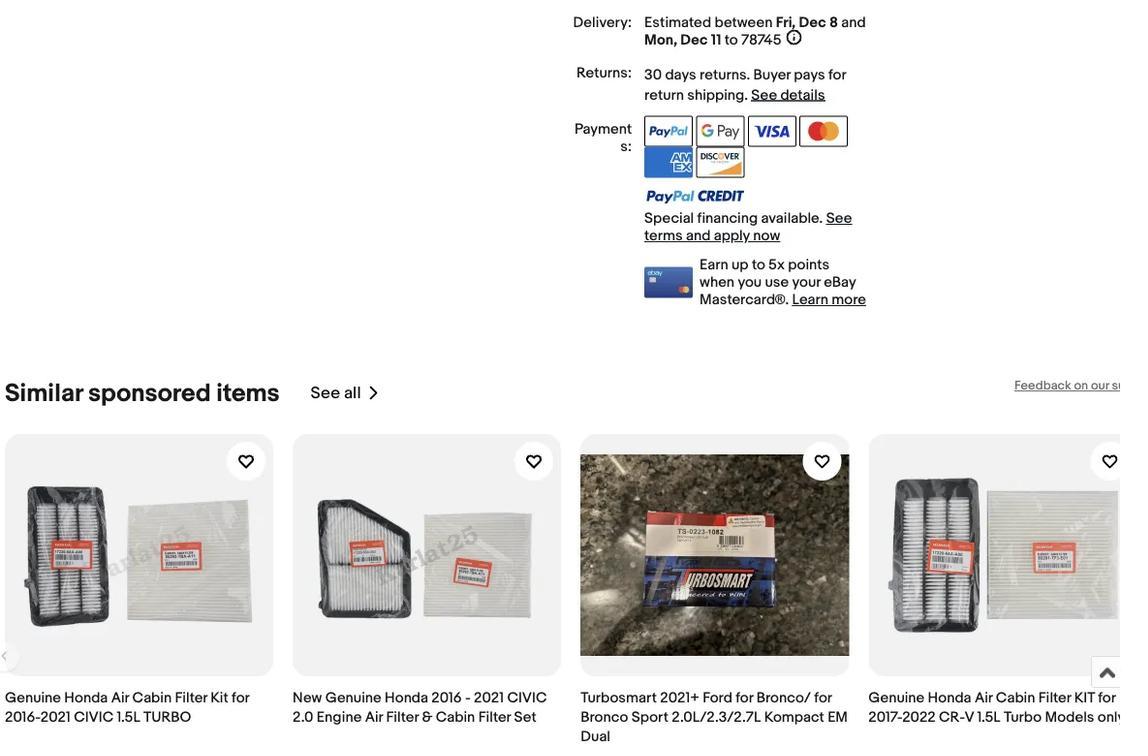Task type: describe. For each thing, give the bounding box(es) containing it.
all
[[344, 383, 361, 404]]

terms
[[645, 227, 683, 245]]

5x
[[769, 256, 785, 274]]

mastercard®.
[[700, 291, 789, 309]]

cabin for turbo
[[132, 689, 172, 706]]

filter left &
[[386, 708, 419, 725]]

sponsored
[[88, 378, 211, 408]]

see for see all
[[311, 383, 340, 404]]

turbosmart 2021+ ford for bronco/ for bronco sport 2.0l/2.3/2.7l kompact em dual link
[[581, 434, 849, 746]]

see terms and apply now link
[[645, 210, 852, 245]]

when
[[700, 274, 735, 291]]

more
[[832, 291, 866, 309]]

models
[[1045, 708, 1095, 725]]

special
[[645, 210, 694, 227]]

paypal credit image
[[645, 189, 745, 205]]

bronco
[[581, 708, 628, 725]]

-
[[465, 689, 471, 706]]

to inside estimated between fri, dec 8 and mon, dec 11 to 78745
[[725, 31, 738, 49]]

use
[[765, 274, 789, 291]]

and inside "see terms and apply now"
[[686, 227, 711, 245]]

genuine honda air cabin filter kit for 2017-2022 cr-v 1.5l turbo models only link
[[869, 434, 1121, 746]]

2.0
[[293, 708, 313, 725]]

apply
[[714, 227, 750, 245]]

learn more link
[[792, 291, 866, 309]]

kit
[[211, 689, 228, 706]]

2016-
[[5, 708, 41, 725]]

payment s:
[[575, 121, 632, 156]]

learn
[[792, 291, 829, 309]]

kompact
[[764, 708, 824, 725]]

buyer
[[754, 66, 791, 83]]

earn
[[700, 256, 728, 274]]

11
[[711, 31, 721, 49]]

pays
[[794, 66, 825, 83]]

for up em
[[814, 689, 832, 706]]

honda inside new genuine honda 2016 - 2021 civic 2.0 engine air filter & cabin filter set
[[385, 689, 428, 706]]

for inside genuine honda air cabin filter kit for 2016-2021 civic 1.5l turbo
[[232, 689, 249, 706]]

2016
[[432, 689, 462, 706]]

now
[[753, 227, 780, 245]]

for inside buyer pays for return shipping
[[829, 66, 846, 83]]

genuine inside new genuine honda 2016 - 2021 civic 2.0 engine air filter & cabin filter set
[[325, 689, 382, 706]]

turbosmart 2021+ ford for bronco/ for bronco sport 2.0l/2.3/2.7l kompact em dual
[[581, 689, 848, 745]]

learn more
[[792, 291, 866, 309]]

genuine honda air cabin filter kit for 2016-2021 civic 1.5l turbo
[[5, 689, 249, 725]]

2021 inside genuine honda air cabin filter kit for 2016-2021 civic 1.5l turbo
[[41, 708, 71, 725]]

buyer pays for return shipping
[[645, 66, 846, 104]]

up
[[732, 256, 749, 274]]

1.5l inside genuine honda air cabin filter kit for 2017-2022 cr-v 1.5l turbo models only
[[977, 708, 1001, 725]]

feedback on our su link
[[1015, 378, 1121, 393]]

30 days returns .
[[645, 66, 754, 83]]

master card image
[[800, 116, 848, 147]]

turbosmart
[[581, 689, 657, 706]]

returns:
[[577, 64, 632, 82]]

earn up to 5x points when you use your ebay mastercard®.
[[700, 256, 856, 309]]

visa image
[[748, 116, 796, 147]]

filter inside genuine honda air cabin filter kit for 2017-2022 cr-v 1.5l turbo models only
[[1039, 689, 1071, 706]]

new genuine honda 2016 - 2021 civic 2.0 engine air filter & cabin filter set
[[293, 689, 547, 725]]

to inside earn up to 5x points when you use your ebay mastercard®.
[[752, 256, 765, 274]]

&
[[422, 708, 433, 725]]

and inside estimated between fri, dec 8 and mon, dec 11 to 78745
[[841, 14, 866, 31]]

see details link
[[751, 86, 825, 104]]

See all text field
[[311, 383, 361, 404]]

em
[[828, 708, 848, 725]]

2021+
[[660, 689, 700, 706]]

similar
[[5, 378, 83, 408]]

items
[[216, 378, 280, 408]]

returns
[[700, 66, 747, 83]]

see all
[[311, 383, 361, 404]]

filter left the set
[[478, 708, 511, 725]]

for inside genuine honda air cabin filter kit for 2017-2022 cr-v 1.5l turbo models only
[[1098, 689, 1116, 706]]



Task type: locate. For each thing, give the bounding box(es) containing it.
1.5l
[[117, 708, 140, 725], [977, 708, 1001, 725]]

see inside "see terms and apply now"
[[826, 210, 852, 227]]

delivery:
[[573, 14, 632, 31]]

between
[[715, 14, 773, 31]]

filter left kit
[[175, 689, 207, 706]]

honda for 2016-
[[64, 689, 108, 706]]

0 horizontal spatial air
[[111, 689, 129, 706]]

2021
[[474, 689, 504, 706], [41, 708, 71, 725]]

filter up models
[[1039, 689, 1071, 706]]

ford
[[703, 689, 733, 706]]

filter inside genuine honda air cabin filter kit for 2016-2021 civic 1.5l turbo
[[175, 689, 207, 706]]

1 honda from the left
[[64, 689, 108, 706]]

feedback on our su
[[1015, 378, 1121, 393]]

air
[[111, 689, 129, 706], [975, 689, 993, 706], [365, 708, 383, 725]]

0 vertical spatial to
[[725, 31, 738, 49]]

dec
[[799, 14, 826, 31], [681, 31, 708, 49]]

paypal image
[[645, 116, 693, 147]]

cr-
[[939, 708, 965, 725]]

0 vertical spatial civic
[[507, 689, 547, 706]]

0 horizontal spatial civic
[[74, 708, 114, 725]]

genuine up engine
[[325, 689, 382, 706]]

new
[[293, 689, 322, 706]]

details
[[781, 86, 825, 104]]

civic inside genuine honda air cabin filter kit for 2016-2021 civic 1.5l turbo
[[74, 708, 114, 725]]

air for v
[[975, 689, 993, 706]]

feedback
[[1015, 378, 1071, 393]]

0 horizontal spatial genuine
[[5, 689, 61, 706]]

0 horizontal spatial 2021
[[41, 708, 71, 725]]

1 horizontal spatial air
[[365, 708, 383, 725]]

civic up the set
[[507, 689, 547, 706]]

1 vertical spatial see
[[826, 210, 852, 227]]

2 horizontal spatial cabin
[[996, 689, 1035, 706]]

and up earn
[[686, 227, 711, 245]]

for right kit
[[232, 689, 249, 706]]

0 horizontal spatial see
[[311, 383, 340, 404]]

days
[[665, 66, 696, 83]]

google pay image
[[696, 116, 745, 147]]

8
[[829, 14, 838, 31]]

our
[[1091, 378, 1109, 393]]

filter
[[175, 689, 207, 706], [1039, 689, 1071, 706], [386, 708, 419, 725], [478, 708, 511, 725]]

see for see terms and apply now
[[826, 210, 852, 227]]

see right available.
[[826, 210, 852, 227]]

see all link
[[311, 378, 381, 408]]

genuine inside genuine honda air cabin filter kit for 2016-2021 civic 1.5l turbo
[[5, 689, 61, 706]]

american express image
[[645, 147, 693, 178]]

cabin for 1.5l
[[996, 689, 1035, 706]]

and
[[841, 14, 866, 31], [686, 227, 711, 245]]

1 horizontal spatial 1.5l
[[977, 708, 1001, 725]]

0 vertical spatial 2021
[[474, 689, 504, 706]]

genuine honda air cabin filter kit for 2016-2021 civic 1.5l turbo link
[[5, 434, 273, 746]]

1.5l inside genuine honda air cabin filter kit for 2016-2021 civic 1.5l turbo
[[117, 708, 140, 725]]

30
[[645, 66, 662, 83]]

. see details
[[744, 86, 825, 104]]

see
[[751, 86, 777, 104], [826, 210, 852, 227], [311, 383, 340, 404]]

for up only
[[1098, 689, 1116, 706]]

civic inside new genuine honda 2016 - 2021 civic 2.0 engine air filter & cabin filter set
[[507, 689, 547, 706]]

. down returns
[[744, 86, 748, 104]]

cabin inside genuine honda air cabin filter kit for 2016-2021 civic 1.5l turbo
[[132, 689, 172, 706]]

1 horizontal spatial dec
[[799, 14, 826, 31]]

for
[[829, 66, 846, 83], [232, 689, 249, 706], [736, 689, 753, 706], [814, 689, 832, 706], [1098, 689, 1116, 706]]

cabin inside genuine honda air cabin filter kit for 2017-2022 cr-v 1.5l turbo models only
[[996, 689, 1035, 706]]

1 vertical spatial and
[[686, 227, 711, 245]]

you
[[738, 274, 762, 291]]

sport
[[632, 708, 669, 725]]

78745
[[741, 31, 782, 49]]

discover image
[[696, 147, 745, 178]]

2 horizontal spatial honda
[[928, 689, 972, 706]]

air inside genuine honda air cabin filter kit for 2016-2021 civic 1.5l turbo
[[111, 689, 129, 706]]

1 horizontal spatial to
[[752, 256, 765, 274]]

2 genuine from the left
[[325, 689, 382, 706]]

new genuine honda 2016 - 2021 civic 2.0 engine air filter & cabin filter set link
[[293, 434, 561, 746]]

honda inside genuine honda air cabin filter kit for 2017-2022 cr-v 1.5l turbo models only
[[928, 689, 972, 706]]

on
[[1074, 378, 1088, 393]]

2 horizontal spatial air
[[975, 689, 993, 706]]

turbo
[[143, 708, 191, 725]]

1 horizontal spatial honda
[[385, 689, 428, 706]]

honda for 2017-
[[928, 689, 972, 706]]

to left 5x
[[752, 256, 765, 274]]

0 vertical spatial see
[[751, 86, 777, 104]]

your
[[792, 274, 821, 291]]

0 horizontal spatial dec
[[681, 31, 708, 49]]

1 vertical spatial civic
[[74, 708, 114, 725]]

0 horizontal spatial to
[[725, 31, 738, 49]]

1.5l right v
[[977, 708, 1001, 725]]

air inside new genuine honda 2016 - 2021 civic 2.0 engine air filter & cabin filter set
[[365, 708, 383, 725]]

financing
[[697, 210, 758, 227]]

to
[[725, 31, 738, 49], [752, 256, 765, 274]]

2 honda from the left
[[385, 689, 428, 706]]

dec left 8
[[799, 14, 826, 31]]

cabin inside new genuine honda 2016 - 2021 civic 2.0 engine air filter & cabin filter set
[[436, 708, 475, 725]]

estimated
[[645, 14, 711, 31]]

1.5l left turbo
[[117, 708, 140, 725]]

.
[[747, 66, 750, 83], [744, 86, 748, 104]]

special financing available.
[[645, 210, 826, 227]]

air inside genuine honda air cabin filter kit for 2017-2022 cr-v 1.5l turbo models only
[[975, 689, 993, 706]]

. left buyer
[[747, 66, 750, 83]]

1 vertical spatial 2021
[[41, 708, 71, 725]]

2022
[[902, 708, 936, 725]]

genuine up 2016-
[[5, 689, 61, 706]]

available.
[[761, 210, 823, 227]]

cabin
[[132, 689, 172, 706], [996, 689, 1035, 706], [436, 708, 475, 725]]

2021 inside new genuine honda 2016 - 2021 civic 2.0 engine air filter & cabin filter set
[[474, 689, 504, 706]]

civic
[[507, 689, 547, 706], [74, 708, 114, 725]]

0 horizontal spatial cabin
[[132, 689, 172, 706]]

see left all
[[311, 383, 340, 404]]

s:
[[620, 138, 632, 156]]

1 vertical spatial .
[[744, 86, 748, 104]]

for right the pays
[[829, 66, 846, 83]]

2017-
[[869, 708, 902, 725]]

mon,
[[645, 31, 677, 49]]

2.0l/2.3/2.7l
[[672, 708, 761, 725]]

to right 11
[[725, 31, 738, 49]]

1 genuine from the left
[[5, 689, 61, 706]]

1 vertical spatial to
[[752, 256, 765, 274]]

1 horizontal spatial and
[[841, 14, 866, 31]]

0 horizontal spatial 1.5l
[[117, 708, 140, 725]]

turbo
[[1004, 708, 1042, 725]]

and right 8
[[841, 14, 866, 31]]

1 horizontal spatial see
[[751, 86, 777, 104]]

only
[[1098, 708, 1121, 725]]

return
[[645, 86, 684, 104]]

for right ford
[[736, 689, 753, 706]]

genuine for 2016-
[[5, 689, 61, 706]]

1 horizontal spatial 2021
[[474, 689, 504, 706]]

2 horizontal spatial see
[[826, 210, 852, 227]]

3 honda from the left
[[928, 689, 972, 706]]

2 1.5l from the left
[[977, 708, 1001, 725]]

honda inside genuine honda air cabin filter kit for 2016-2021 civic 1.5l turbo
[[64, 689, 108, 706]]

0 vertical spatial and
[[841, 14, 866, 31]]

v
[[965, 708, 974, 725]]

0 horizontal spatial and
[[686, 227, 711, 245]]

ebay mastercard image
[[645, 267, 693, 298]]

1 horizontal spatial cabin
[[436, 708, 475, 725]]

see terms and apply now
[[645, 210, 852, 245]]

set
[[514, 708, 537, 725]]

fri,
[[776, 14, 796, 31]]

1 1.5l from the left
[[117, 708, 140, 725]]

3 genuine from the left
[[869, 689, 925, 706]]

similar sponsored items
[[5, 378, 280, 408]]

genuine up 2017-
[[869, 689, 925, 706]]

1 horizontal spatial genuine
[[325, 689, 382, 706]]

ebay
[[824, 274, 856, 291]]

engine
[[317, 708, 362, 725]]

genuine inside genuine honda air cabin filter kit for 2017-2022 cr-v 1.5l turbo models only
[[869, 689, 925, 706]]

kit
[[1074, 689, 1095, 706]]

bronco/
[[757, 689, 811, 706]]

shipping
[[687, 86, 744, 104]]

civic right 2016-
[[74, 708, 114, 725]]

honda
[[64, 689, 108, 706], [385, 689, 428, 706], [928, 689, 972, 706]]

genuine honda air cabin filter kit for 2017-2022 cr-v 1.5l turbo models only
[[869, 689, 1121, 725]]

su
[[1112, 378, 1121, 393]]

air for 1.5l
[[111, 689, 129, 706]]

0 vertical spatial .
[[747, 66, 750, 83]]

genuine for 2017-
[[869, 689, 925, 706]]

0 horizontal spatial honda
[[64, 689, 108, 706]]

2 vertical spatial see
[[311, 383, 340, 404]]

2 horizontal spatial genuine
[[869, 689, 925, 706]]

dec left 11
[[681, 31, 708, 49]]

points
[[788, 256, 830, 274]]

1 horizontal spatial civic
[[507, 689, 547, 706]]

payment
[[575, 121, 632, 138]]

dual
[[581, 727, 610, 745]]

estimated between fri, dec 8 and mon, dec 11 to 78745
[[645, 14, 866, 49]]

see down buyer
[[751, 86, 777, 104]]



Task type: vqa. For each thing, say whether or not it's contained in the screenshot.
RETURNS
yes



